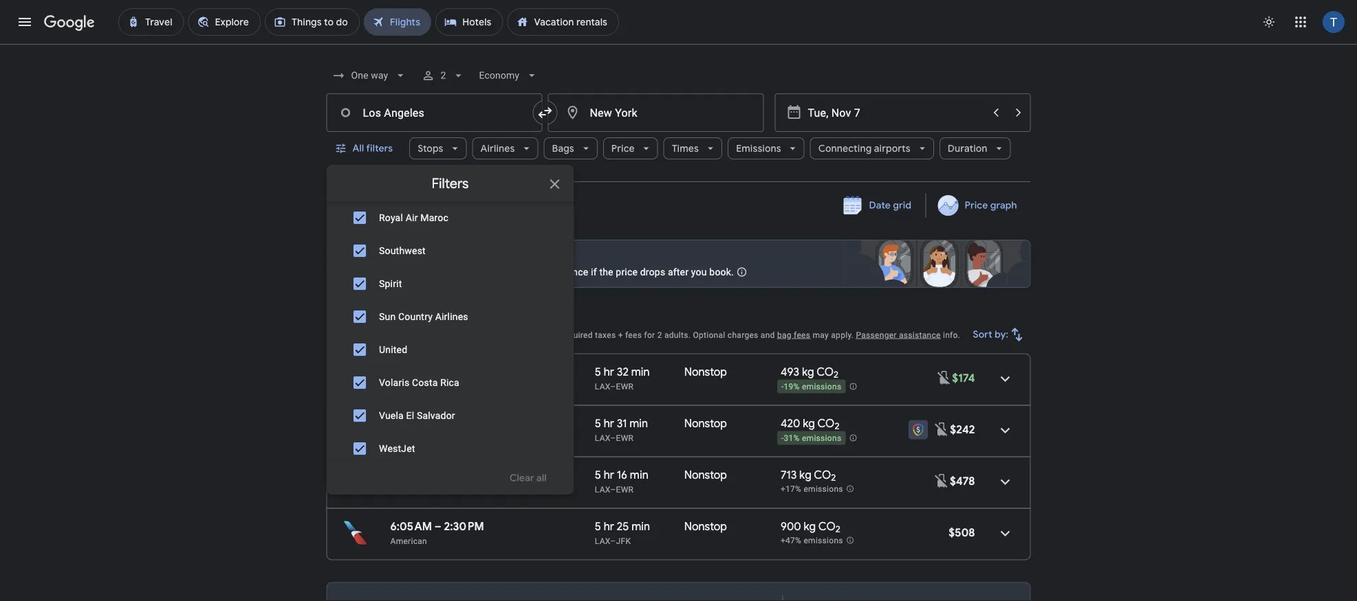 Task type: locate. For each thing, give the bounding box(es) containing it.
find the best price region
[[326, 193, 1031, 229]]

174 US dollars text field
[[952, 371, 975, 386]]

1 nonstop flight. element from the top
[[684, 365, 727, 381]]

prices
[[504, 331, 529, 340]]

Arrival time: 2:30 PM. text field
[[444, 520, 484, 534]]

5 for 5 hr 31 min
[[595, 417, 601, 431]]

- down 420
[[781, 434, 784, 444]]

None search field
[[326, 0, 1031, 495]]

kg up -31% emissions
[[803, 417, 815, 431]]

swap origin and destination. image
[[537, 105, 553, 121]]

google
[[452, 267, 483, 278]]

co inside 713 kg co 2
[[814, 468, 831, 483]]

co for 420
[[817, 417, 835, 431]]

price inside button
[[965, 199, 988, 212]]

lax left jfk
[[595, 537, 610, 547]]

kg for 420
[[803, 417, 815, 431]]

price up for
[[376, 249, 402, 263]]

– inside 5 hr 32 min lax – ewr
[[610, 382, 616, 392]]

2 nonstop flight. element from the top
[[684, 417, 727, 433]]

2 inside 900 kg co 2
[[836, 524, 840, 536]]

– left 'rica' on the left of page
[[431, 365, 438, 379]]

lax down total duration 5 hr 31 min. element at the bottom of page
[[595, 434, 610, 443]]

co up -19% emissions
[[817, 365, 834, 379]]

loading results progress bar
[[0, 44, 1357, 47]]

0 horizontal spatial you
[[509, 267, 525, 278]]

– down total duration 5 hr 25 min. element
[[610, 537, 616, 547]]

maroc
[[420, 212, 448, 224]]

508 US dollars text field
[[949, 526, 975, 540]]

1 hr from the top
[[604, 365, 614, 379]]

ewr down "16"
[[616, 485, 634, 495]]

lax inside 5 hr 16 min lax – ewr
[[595, 485, 610, 495]]

2 you from the left
[[691, 267, 707, 278]]

1 horizontal spatial price
[[616, 267, 638, 278]]

nov 7
[[429, 195, 456, 208]]

min right 25
[[632, 520, 650, 534]]

emissions down 900 kg co 2
[[804, 537, 843, 546]]

ewr down 31
[[616, 434, 634, 443]]

1 horizontal spatial and
[[761, 331, 775, 340]]

emissions
[[736, 142, 781, 155]]

this price for this flight doesn't include overhead bin access. if you need a carry-on bag, use the bags filter to update prices. image up this price for this flight doesn't include overhead bin access. if you need a carry-on bag, use the bags filter to update prices. image
[[934, 421, 950, 438]]

none search field containing filters
[[326, 0, 1031, 495]]

0 vertical spatial price
[[611, 142, 635, 155]]

spirit for 10:28 am
[[390, 434, 411, 443]]

– down total duration 5 hr 31 min. element at the bottom of page
[[610, 434, 616, 443]]

Departure time: 9:15 PM. text field
[[390, 365, 428, 379]]

3 nonstop flight. element from the top
[[684, 468, 727, 485]]

1 horizontal spatial airlines
[[481, 142, 515, 155]]

total duration 5 hr 25 min. element
[[595, 520, 684, 536]]

– down total duration 5 hr 32 min. 'element' on the bottom of the page
[[610, 382, 616, 392]]

co up +17% emissions
[[814, 468, 831, 483]]

1 fees from the left
[[625, 331, 642, 340]]

min inside 5 hr 32 min lax – ewr
[[631, 365, 650, 379]]

kg inside 420 kg co 2
[[803, 417, 815, 431]]

1 lax from the top
[[595, 382, 610, 392]]

kg inside 493 kg co 2
[[802, 365, 814, 379]]

900 kg co 2
[[781, 520, 840, 536]]

air
[[405, 212, 418, 224]]

5 inside the 5 hr 31 min lax – ewr
[[595, 417, 601, 431]]

hr left 31
[[604, 417, 614, 431]]

hr left 32 at the left bottom of the page
[[604, 365, 614, 379]]

all
[[353, 142, 364, 155]]

optional
[[693, 331, 725, 340]]

price
[[611, 142, 635, 155], [965, 199, 988, 212], [376, 249, 402, 263]]

min for 5 hr 16 min
[[630, 468, 648, 483]]

- down 493
[[781, 383, 784, 392]]

+
[[618, 331, 623, 340]]

this price for this flight doesn't include overhead bin access. if you need a carry-on bag, use the bags filter to update prices. image
[[936, 370, 952, 386], [934, 421, 950, 438]]

–
[[431, 365, 438, 379], [610, 382, 616, 392], [439, 417, 446, 431], [610, 434, 616, 443], [610, 485, 616, 495], [435, 520, 441, 534], [610, 537, 616, 547]]

0 vertical spatial ewr
[[616, 382, 634, 392]]

1 - from the top
[[781, 383, 784, 392]]

2 horizontal spatial price
[[965, 199, 988, 212]]

the left difference
[[527, 267, 541, 278]]

spirit inside 10:28 am – 6:59 pm spirit
[[390, 434, 411, 443]]

book.
[[709, 267, 734, 278]]

2 inside 493 kg co 2
[[834, 370, 839, 381]]

5 left 31
[[595, 417, 601, 431]]

0 horizontal spatial airlines
[[435, 311, 468, 323]]

emissions
[[802, 383, 842, 392], [802, 434, 842, 444], [804, 485, 843, 495], [804, 537, 843, 546]]

spirit down 10:28 am
[[390, 434, 411, 443]]

lax down 'total duration 5 hr 16 min.' element
[[595, 485, 610, 495]]

spirit inside 9:15 pm – 5:47 am spirit
[[390, 382, 411, 392]]

guarantee
[[405, 249, 458, 263]]

airlines
[[481, 142, 515, 155], [435, 311, 468, 323]]

may
[[813, 331, 829, 340]]

costa
[[412, 377, 438, 389]]

2 - from the top
[[781, 434, 784, 444]]

-19% emissions
[[781, 383, 842, 392]]

ewr for 32
[[616, 382, 634, 392]]

ewr inside the 5 hr 31 min lax – ewr
[[616, 434, 634, 443]]

co for 493
[[817, 365, 834, 379]]

co for 713
[[814, 468, 831, 483]]

2 nonstop from the top
[[684, 417, 727, 431]]

leaves los angeles international airport at 6:05 am on tuesday, november 7 and arrives at john f. kennedy international airport at 2:30 pm on tuesday, november 7. element
[[390, 520, 484, 534]]

1 vertical spatial -
[[781, 434, 784, 444]]

price right bags popup button on the left top of the page
[[611, 142, 635, 155]]

country
[[398, 311, 432, 323]]

hr for 25
[[604, 520, 614, 534]]

spirit down 9:15 pm
[[390, 382, 411, 392]]

westjet
[[379, 443, 415, 455]]

and left bag
[[761, 331, 775, 340]]

flight details. leaves los angeles international airport at 6:05 am on tuesday, november 7 and arrives at john f. kennedy international airport at 2:30 pm on tuesday, november 7. image
[[989, 518, 1022, 551]]

5 hr 31 min lax – ewr
[[595, 417, 648, 443]]

spirit for 9:15 pm
[[390, 382, 411, 392]]

kg up +47% emissions
[[804, 520, 816, 534]]

more details image
[[987, 593, 1020, 602]]

+17%
[[781, 485, 801, 495]]

1 ewr from the top
[[616, 382, 634, 392]]

and down sun country airlines
[[416, 331, 430, 340]]

2 hr from the top
[[604, 417, 614, 431]]

ewr for 16
[[616, 485, 634, 495]]

2 inside 713 kg co 2
[[831, 473, 836, 484]]

you right "after"
[[691, 267, 707, 278]]

0 horizontal spatial the
[[527, 267, 541, 278]]

493 kg co 2
[[781, 365, 839, 381]]

3 5 from the top
[[595, 468, 601, 483]]

$508
[[949, 526, 975, 540]]

passenger
[[856, 331, 897, 340]]

0 vertical spatial -
[[781, 383, 784, 392]]

5 inside 5 hr 32 min lax – ewr
[[595, 365, 601, 379]]

lax down total duration 5 hr 32 min. 'element' on the bottom of the page
[[595, 382, 610, 392]]

5 left "16"
[[595, 468, 601, 483]]

5
[[595, 365, 601, 379], [595, 417, 601, 431], [595, 468, 601, 483], [595, 520, 601, 534]]

hr left "16"
[[604, 468, 614, 483]]

el
[[406, 410, 414, 422]]

5 left 32 at the left bottom of the page
[[595, 365, 601, 379]]

min
[[631, 365, 650, 379], [630, 417, 648, 431], [630, 468, 648, 483], [632, 520, 650, 534]]

price
[[616, 267, 638, 278], [395, 331, 414, 340]]

min inside the 5 hr 31 min lax – ewr
[[630, 417, 648, 431]]

9:15 pm – 5:47 am spirit
[[390, 365, 481, 392]]

best flights main content
[[326, 193, 1031, 602]]

min inside 5 hr 25 min lax – jfk
[[632, 520, 650, 534]]

nonstop for 5 hr 32 min
[[684, 365, 727, 379]]

$174
[[952, 371, 975, 386]]

1 and from the left
[[416, 331, 430, 340]]

times
[[672, 142, 699, 155]]

5 inside 5 hr 25 min lax – jfk
[[595, 520, 601, 534]]

lax for 5 hr 16 min
[[595, 485, 610, 495]]

co inside 900 kg co 2
[[818, 520, 836, 534]]

nonstop flight. element
[[684, 365, 727, 381], [684, 417, 727, 433], [684, 468, 727, 485], [684, 520, 727, 536]]

4 5 from the top
[[595, 520, 601, 534]]

emissions down 713 kg co 2
[[804, 485, 843, 495]]

nonstop
[[684, 365, 727, 379], [684, 417, 727, 431], [684, 468, 727, 483], [684, 520, 727, 534]]

3 ewr from the top
[[616, 485, 634, 495]]

2 and from the left
[[761, 331, 775, 340]]

kg for 713
[[799, 468, 812, 483]]

0 vertical spatial spirit
[[379, 278, 402, 290]]

nonstop for 5 hr 16 min
[[684, 468, 727, 483]]

1 vertical spatial spirit
[[390, 382, 411, 392]]

0 vertical spatial airlines
[[481, 142, 515, 155]]

min for 5 hr 25 min
[[632, 520, 650, 534]]

lax for 5 hr 31 min
[[595, 434, 610, 443]]

price inside popup button
[[611, 142, 635, 155]]

filters
[[432, 175, 469, 192]]

5 inside 5 hr 16 min lax – ewr
[[595, 468, 601, 483]]

spirit
[[379, 278, 402, 290], [390, 382, 411, 392], [390, 434, 411, 443]]

kg up +17% emissions
[[799, 468, 812, 483]]

kg inside 900 kg co 2
[[804, 520, 816, 534]]

fees right +
[[625, 331, 642, 340]]

price left graph
[[965, 199, 988, 212]]

kg for 900
[[804, 520, 816, 534]]

min right "16"
[[630, 468, 648, 483]]

united
[[379, 344, 407, 356]]

1 horizontal spatial you
[[691, 267, 707, 278]]

0 horizontal spatial fees
[[625, 331, 642, 340]]

1 vertical spatial ewr
[[616, 434, 634, 443]]

0 vertical spatial this price for this flight doesn't include overhead bin access. if you need a carry-on bag, use the bags filter to update prices. image
[[936, 370, 952, 386]]

713
[[781, 468, 797, 483]]

2 for 5 hr 16 min
[[831, 473, 836, 484]]

sort
[[973, 329, 993, 341]]

times button
[[664, 132, 722, 165]]

price button
[[603, 132, 658, 165]]

min inside 5 hr 16 min lax – ewr
[[630, 468, 648, 483]]

None text field
[[326, 94, 542, 132]]

– inside 5 hr 25 min lax – jfk
[[610, 537, 616, 547]]

fees right bag
[[794, 331, 810, 340]]

2 inside 420 kg co 2
[[835, 421, 840, 433]]

5 for 5 hr 16 min
[[595, 468, 601, 483]]

1 horizontal spatial the
[[599, 267, 613, 278]]

spirit down for
[[379, 278, 402, 290]]

you right pays
[[509, 267, 525, 278]]

kg up -19% emissions
[[802, 365, 814, 379]]

flight details. leaves los angeles international airport at 6:29 am on tuesday, november 7 and arrives at newark liberty international airport at 2:45 pm on tuesday, november 7. image
[[989, 466, 1022, 499]]

1 vertical spatial price
[[965, 199, 988, 212]]

4 nonstop from the top
[[684, 520, 727, 534]]

1 vertical spatial price
[[395, 331, 414, 340]]

4 lax from the top
[[595, 537, 610, 547]]

leaves los angeles international airport at 9:15 pm on tuesday, november 7 and arrives at newark liberty international airport at 5:47 am on wednesday, november 8. element
[[390, 365, 488, 379]]

hr inside 5 hr 16 min lax – ewr
[[604, 468, 614, 483]]

flights,
[[420, 267, 450, 278]]

this price for this flight doesn't include overhead bin access. if you need a carry-on bag, use the bags filter to update prices. image down assistance
[[936, 370, 952, 386]]

drops
[[640, 267, 665, 278]]

None text field
[[548, 94, 764, 132]]

2 vertical spatial ewr
[[616, 485, 634, 495]]

2
[[440, 70, 446, 81], [657, 331, 662, 340], [834, 370, 839, 381], [835, 421, 840, 433], [831, 473, 836, 484], [836, 524, 840, 536]]

jfk
[[616, 537, 631, 547]]

– left 2:30 pm
[[435, 520, 441, 534]]

4 nonstop flight. element from the top
[[684, 520, 727, 536]]

kg inside 713 kg co 2
[[799, 468, 812, 483]]

co up -31% emissions
[[817, 417, 835, 431]]

– down 'total duration 5 hr 16 min.' element
[[610, 485, 616, 495]]

kg
[[802, 365, 814, 379], [803, 417, 815, 431], [799, 468, 812, 483], [804, 520, 816, 534]]

+47%
[[781, 537, 801, 546]]

1 nonstop from the top
[[684, 365, 727, 379]]

0 vertical spatial price
[[616, 267, 638, 278]]

hr inside the 5 hr 31 min lax – ewr
[[604, 417, 614, 431]]

lax inside the 5 hr 31 min lax – ewr
[[595, 434, 610, 443]]

lax inside 5 hr 25 min lax – jfk
[[595, 537, 610, 547]]

– inside 10:28 am – 6:59 pm spirit
[[439, 417, 446, 431]]

2 ewr from the top
[[616, 434, 634, 443]]

price for price graph
[[965, 199, 988, 212]]

sun
[[379, 311, 395, 323]]

track prices
[[350, 195, 406, 208]]

2 5 from the top
[[595, 417, 601, 431]]

hr for 16
[[604, 468, 614, 483]]

price guarantee
[[376, 249, 458, 263]]

hr inside 5 hr 32 min lax – ewr
[[604, 365, 614, 379]]

ewr inside 5 hr 16 min lax – ewr
[[616, 485, 634, 495]]

hr inside 5 hr 25 min lax – jfk
[[604, 520, 614, 534]]

co up +47% emissions
[[818, 520, 836, 534]]

grid
[[893, 199, 912, 212]]

learn more about price guarantee image
[[725, 256, 758, 289]]

2 lax from the top
[[595, 434, 610, 443]]

rica
[[440, 377, 459, 389]]

hr left 25
[[604, 520, 614, 534]]

leaves los angeles international airport at 10:28 am on tuesday, november 7 and arrives at newark liberty international airport at 6:59 pm on tuesday, november 7. element
[[390, 417, 488, 431]]

hr
[[604, 365, 614, 379], [604, 417, 614, 431], [604, 468, 614, 483], [604, 520, 614, 534]]

the right if
[[599, 267, 613, 278]]

emissions button
[[728, 132, 805, 165]]

on
[[383, 331, 393, 340]]

3 hr from the top
[[604, 468, 614, 483]]

price left drops
[[616, 267, 638, 278]]

min right 31
[[630, 417, 648, 431]]

1 horizontal spatial price
[[611, 142, 635, 155]]

10:28 am – 6:59 pm spirit
[[390, 417, 488, 443]]

2 vertical spatial price
[[376, 249, 402, 263]]

5 left 25
[[595, 520, 601, 534]]

1 horizontal spatial fees
[[794, 331, 810, 340]]

4 hr from the top
[[604, 520, 614, 534]]

2 vertical spatial spirit
[[390, 434, 411, 443]]

co inside 493 kg co 2
[[817, 365, 834, 379]]

1 5 from the top
[[595, 365, 601, 379]]

ewr for 31
[[616, 434, 634, 443]]

3 lax from the top
[[595, 485, 610, 495]]

420
[[781, 417, 800, 431]]

westjet only image
[[503, 433, 558, 466]]

price right on
[[395, 331, 414, 340]]

some
[[393, 267, 417, 278]]

airlines right stops popup button
[[481, 142, 515, 155]]

convenience
[[433, 331, 481, 340]]

emissions down 420 kg co 2
[[802, 434, 842, 444]]

713 kg co 2
[[781, 468, 836, 484]]

airports
[[874, 142, 911, 155]]

493
[[781, 365, 799, 379]]

0 horizontal spatial and
[[416, 331, 430, 340]]

and
[[416, 331, 430, 340], [761, 331, 775, 340]]

the
[[527, 267, 541, 278], [599, 267, 613, 278]]

adults.
[[664, 331, 691, 340]]

fees
[[625, 331, 642, 340], [794, 331, 810, 340]]

stops
[[418, 142, 443, 155]]

lax inside 5 hr 32 min lax – ewr
[[595, 382, 610, 392]]

price for price
[[611, 142, 635, 155]]

airlines up "convenience"
[[435, 311, 468, 323]]

ewr down 32 at the left bottom of the page
[[616, 382, 634, 392]]

required
[[561, 331, 593, 340]]

flight details. leaves los angeles international airport at 10:28 am on tuesday, november 7 and arrives at newark liberty international airport at 6:59 pm on tuesday, november 7. image
[[989, 414, 1022, 447]]

+47% emissions
[[781, 537, 843, 546]]

track
[[350, 195, 375, 208]]

– left 6:59 pm
[[439, 417, 446, 431]]

3 nonstop from the top
[[684, 468, 727, 483]]

co inside 420 kg co 2
[[817, 417, 835, 431]]

airlines inside airlines popup button
[[481, 142, 515, 155]]

min right 32 at the left bottom of the page
[[631, 365, 650, 379]]

nonstop flight. element for 5 hr 32 min
[[684, 365, 727, 381]]

None field
[[326, 63, 413, 88], [474, 63, 544, 88], [326, 63, 413, 88], [474, 63, 544, 88]]

0 horizontal spatial price
[[376, 249, 402, 263]]

– inside the 5 hr 31 min lax – ewr
[[610, 434, 616, 443]]

ewr inside 5 hr 32 min lax – ewr
[[616, 382, 634, 392]]

date grid button
[[833, 193, 923, 218]]

nov
[[429, 195, 448, 208]]



Task type: describe. For each thing, give the bounding box(es) containing it.
bags button
[[544, 132, 598, 165]]

Departure time: 6:05 AM. text field
[[390, 520, 432, 534]]

1 the from the left
[[527, 267, 541, 278]]

nonstop flight. element for 5 hr 16 min
[[684, 468, 727, 485]]

1 vertical spatial airlines
[[435, 311, 468, 323]]

for
[[376, 267, 390, 278]]

bag fees button
[[777, 331, 810, 340]]

flights
[[358, 310, 398, 327]]

900
[[781, 520, 801, 534]]

vuela el salvador
[[379, 410, 455, 422]]

kg for 493
[[802, 365, 814, 379]]

this price for this flight doesn't include overhead bin access. if you need a carry-on bag, use the bags filter to update prices. image
[[933, 473, 950, 490]]

2 button
[[416, 59, 471, 92]]

32
[[617, 365, 629, 379]]

2 fees from the left
[[794, 331, 810, 340]]

10:28 am
[[390, 417, 436, 431]]

total duration 5 hr 32 min. element
[[595, 365, 684, 381]]

Departure time: 10:28 AM. text field
[[390, 417, 436, 431]]

Arrival time: 6:59 PM. text field
[[448, 417, 488, 431]]

charges
[[728, 331, 758, 340]]

volaris
[[379, 377, 409, 389]]

- for 420
[[781, 434, 784, 444]]

5 hr 16 min lax – ewr
[[595, 468, 648, 495]]

242 US dollars text field
[[950, 423, 975, 437]]

6:59 pm
[[448, 417, 488, 431]]

total duration 5 hr 31 min. element
[[595, 417, 684, 433]]

if
[[591, 267, 597, 278]]

9:15 pm
[[390, 365, 428, 379]]

price graph button
[[929, 193, 1028, 218]]

change appearance image
[[1253, 6, 1286, 39]]

all filters button
[[326, 132, 404, 165]]

total duration 5 hr 16 min. element
[[595, 468, 684, 485]]

-31% emissions
[[781, 434, 842, 444]]

filters
[[366, 142, 393, 155]]

apply.
[[831, 331, 854, 340]]

lax for 5 hr 25 min
[[595, 537, 610, 547]]

5:47 am
[[440, 365, 481, 379]]

learn more about tracked prices image
[[409, 195, 421, 208]]

$478
[[950, 475, 975, 489]]

after
[[668, 267, 689, 278]]

– inside 6:05 am – 2:30 pm american
[[435, 520, 441, 534]]

graph
[[990, 199, 1017, 212]]

best flights
[[326, 310, 398, 327]]

by:
[[995, 329, 1009, 341]]

+17% emissions
[[781, 485, 843, 495]]

assistance
[[899, 331, 941, 340]]

5 hr 32 min lax – ewr
[[595, 365, 650, 392]]

airlines button
[[472, 132, 538, 165]]

close dialog image
[[547, 176, 563, 193]]

5 hr 25 min lax – jfk
[[595, 520, 650, 547]]

5 for 5 hr 32 min
[[595, 365, 601, 379]]

price graph
[[965, 199, 1017, 212]]

royal air maroc
[[379, 212, 448, 224]]

1 you from the left
[[509, 267, 525, 278]]

31%
[[784, 434, 800, 444]]

– inside 9:15 pm – 5:47 am spirit
[[431, 365, 438, 379]]

difference
[[544, 267, 588, 278]]

420 kg co 2
[[781, 417, 840, 433]]

bag
[[777, 331, 792, 340]]

lax for 5 hr 32 min
[[595, 382, 610, 392]]

478 US dollars text field
[[950, 475, 975, 489]]

passenger assistance button
[[856, 331, 941, 340]]

hr for 31
[[604, 417, 614, 431]]

taxes
[[595, 331, 616, 340]]

pays
[[486, 267, 507, 278]]

connecting airports
[[818, 142, 911, 155]]

2 for 5 hr 32 min
[[834, 370, 839, 381]]

5 for 5 hr 25 min
[[595, 520, 601, 534]]

all filters
[[353, 142, 393, 155]]

connecting
[[818, 142, 872, 155]]

2 for 5 hr 31 min
[[835, 421, 840, 433]]

31
[[617, 417, 627, 431]]

1 vertical spatial this price for this flight doesn't include overhead bin access. if you need a carry-on bag, use the bags filter to update prices. image
[[934, 421, 950, 438]]

salvador
[[416, 410, 455, 422]]

Arrival time: 5:47 AM on  Wednesday, November 8. text field
[[440, 365, 488, 379]]

prices
[[377, 195, 406, 208]]

for some flights, google pays you the difference if the price drops after you book.
[[376, 267, 734, 278]]

nonstop flight. element for 5 hr 31 min
[[684, 417, 727, 433]]

based
[[357, 331, 381, 340]]

sort by: button
[[968, 318, 1031, 352]]

hr for 32
[[604, 365, 614, 379]]

flight details. leaves los angeles international airport at 9:15 pm on tuesday, november 7 and arrives at newark liberty international airport at 5:47 am on wednesday, november 8. image
[[989, 363, 1022, 396]]

min for 5 hr 32 min
[[631, 365, 650, 379]]

6:05 am – 2:30 pm american
[[390, 520, 484, 547]]

duration button
[[940, 132, 1011, 165]]

nonstop for 5 hr 25 min
[[684, 520, 727, 534]]

ranked
[[326, 331, 355, 340]]

0 horizontal spatial price
[[395, 331, 414, 340]]

vuela
[[379, 410, 403, 422]]

nonstop for 5 hr 31 min
[[684, 417, 727, 431]]

volaris costa rica
[[379, 377, 459, 389]]

2:30 pm
[[444, 520, 484, 534]]

main menu image
[[17, 14, 33, 30]]

Departure text field
[[808, 94, 984, 131]]

- for 493
[[781, 383, 784, 392]]

25
[[617, 520, 629, 534]]

ranked based on price and convenience
[[326, 331, 481, 340]]

2 the from the left
[[599, 267, 613, 278]]

duration
[[948, 142, 988, 155]]

16
[[617, 468, 627, 483]]

prices include required taxes + fees for 2 adults. optional charges and bag fees may apply. passenger assistance
[[504, 331, 941, 340]]

american
[[390, 537, 427, 547]]

min for 5 hr 31 min
[[630, 417, 648, 431]]

stops button
[[409, 132, 467, 165]]

best
[[326, 310, 355, 327]]

2 for 5 hr 25 min
[[836, 524, 840, 536]]

price for price guarantee
[[376, 249, 402, 263]]

co for 900
[[818, 520, 836, 534]]

– inside 5 hr 16 min lax – ewr
[[610, 485, 616, 495]]

$242
[[950, 423, 975, 437]]

2 inside 'popup button'
[[440, 70, 446, 81]]

nonstop flight. element for 5 hr 25 min
[[684, 520, 727, 536]]

emissions down 493 kg co 2
[[802, 383, 842, 392]]



Task type: vqa. For each thing, say whether or not it's contained in the screenshot.
'min' corresponding to Calgary
no



